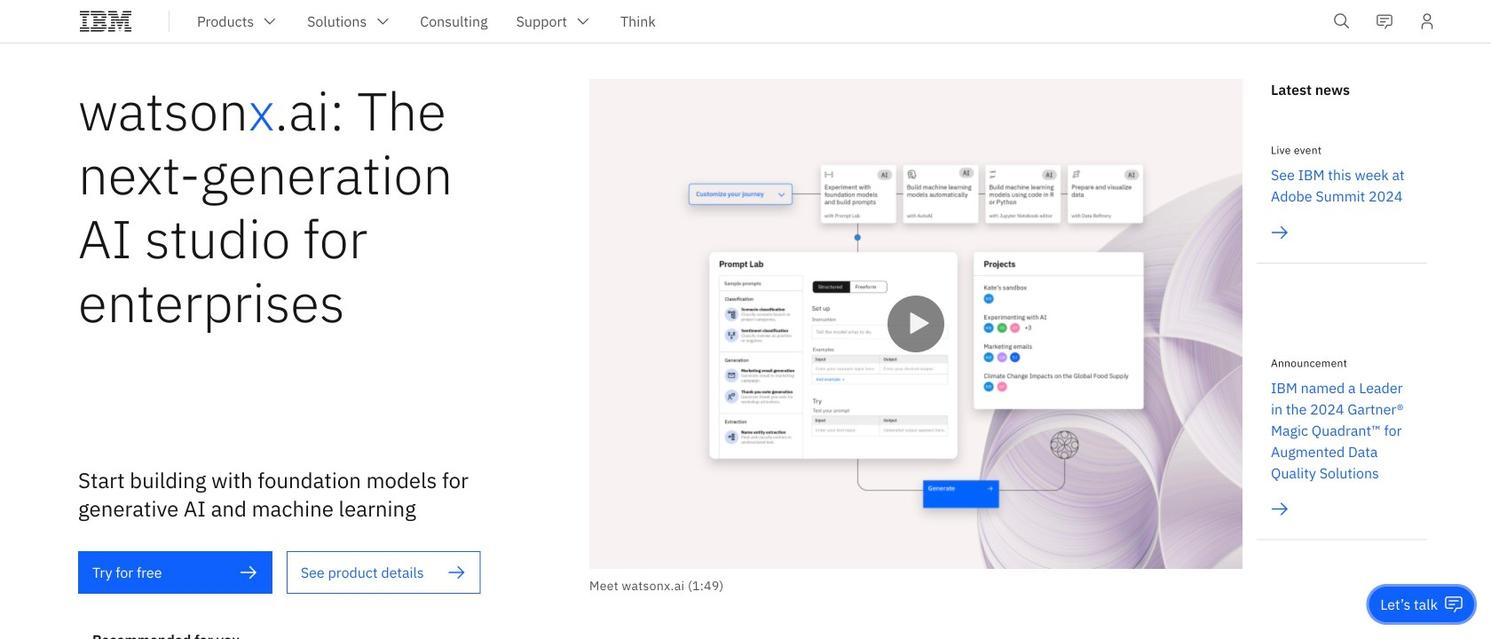 Task type: vqa. For each thing, say whether or not it's contained in the screenshot.
Contact Us Region
no



Task type: describe. For each thing, give the bounding box(es) containing it.
let's talk element
[[1381, 595, 1438, 614]]



